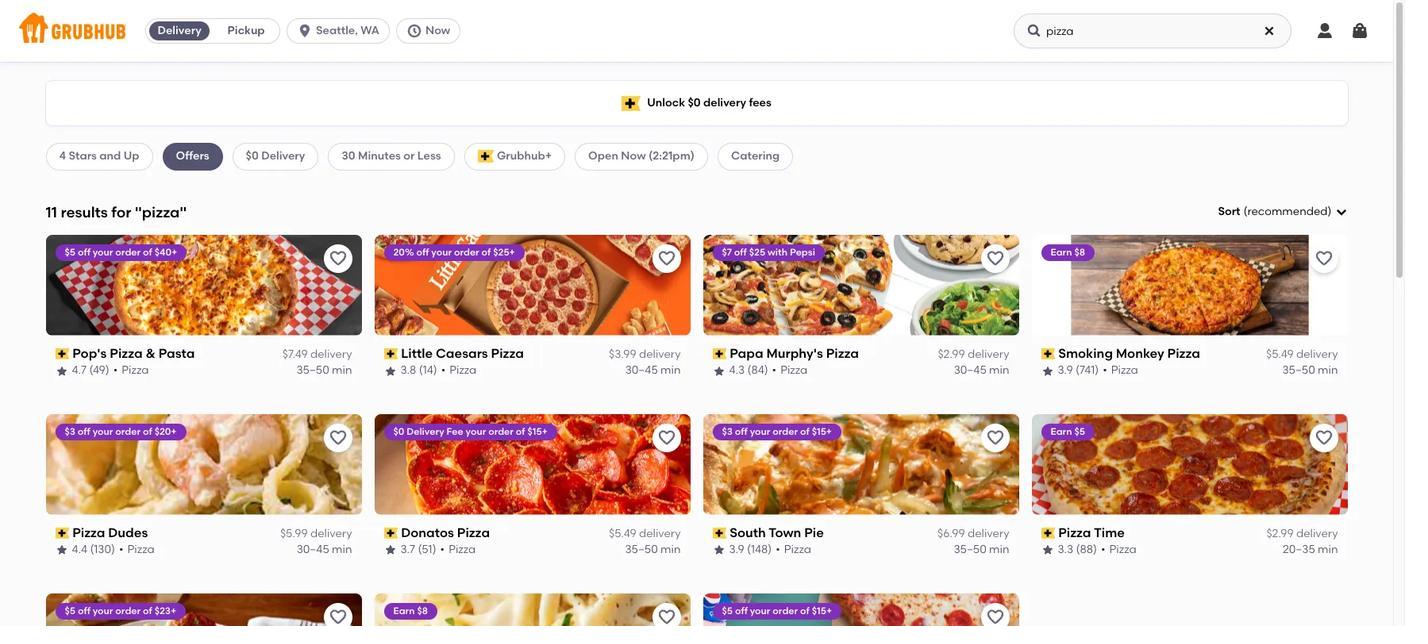 Task type: describe. For each thing, give the bounding box(es) containing it.
4.3
[[729, 364, 745, 377]]

$5 off your order of $23+
[[65, 606, 176, 617]]

)
[[1328, 205, 1332, 218]]

3.9 (741)
[[1058, 364, 1099, 377]]

seattle, wa button
[[287, 18, 396, 44]]

"pizza"
[[135, 203, 187, 221]]

your for $3 off your order of $15+
[[750, 426, 771, 437]]

star icon image for little caesars pizza
[[384, 365, 397, 378]]

35–50 min for &
[[297, 364, 352, 377]]

(741)
[[1076, 364, 1099, 377]]

• pizza for donatos pizza
[[440, 543, 476, 557]]

• pizza for papa murphy's pizza
[[772, 364, 808, 377]]

of right fee
[[516, 426, 525, 437]]

earn for smoking monkey pizza
[[1051, 247, 1072, 258]]

pizza down pop's pizza & pasta
[[122, 364, 149, 377]]

$0 delivery fee your order of $15+
[[393, 426, 548, 437]]

3.7
[[401, 543, 415, 557]]

30–45 for pizza dudes
[[297, 543, 329, 557]]

(49)
[[89, 364, 109, 377]]

svg image inside seattle, wa button
[[297, 23, 313, 39]]

save this restaurant image for pop's pizza & pasta
[[328, 249, 347, 268]]

3.7 (51)
[[401, 543, 436, 557]]

smoking
[[1059, 346, 1113, 361]]

your right fee
[[466, 426, 486, 437]]

4.7 (49)
[[72, 364, 109, 377]]

subscription pass image for papa murphy's pizza
[[713, 349, 727, 360]]

(88)
[[1076, 543, 1097, 557]]

30–45 for little caesars pizza
[[625, 364, 658, 377]]

3.8
[[401, 364, 416, 377]]

pizza right murphy's
[[826, 346, 859, 361]]

$20+
[[155, 426, 177, 437]]

$5.99
[[280, 527, 308, 541]]

little caesars pizza
[[401, 346, 524, 361]]

of for $5 off your order of $23+
[[143, 606, 152, 617]]

dudes
[[108, 525, 148, 541]]

star icon image for donatos pizza
[[384, 544, 397, 557]]

save this restaurant button for pizza time
[[1310, 424, 1338, 452]]

$3 off your order of $15+
[[722, 426, 832, 437]]

pizza time
[[1059, 525, 1125, 541]]

subscription pass image for south town pie
[[713, 528, 727, 539]]

3.3
[[1058, 543, 1074, 557]]

$5 for $5 off your order of $40+
[[65, 247, 75, 258]]

(148)
[[747, 543, 772, 557]]

off down 3.9 (148)
[[735, 606, 748, 617]]

30
[[342, 150, 356, 163]]

delivery for smoking monkey pizza
[[1297, 348, 1338, 361]]

2 horizontal spatial $0
[[688, 96, 701, 109]]

of for $3 off your order of $20+
[[143, 426, 152, 437]]

your for $5 off your order of $15+
[[750, 606, 771, 617]]

donatos pizza
[[401, 525, 490, 541]]

save this restaurant image for $7 off $25 with pepsi
[[986, 249, 1005, 268]]

min for south town pie
[[990, 543, 1010, 557]]

of for 20% off your order of $25+
[[482, 247, 491, 258]]

• pizza for pizza time
[[1101, 543, 1137, 557]]

11
[[46, 203, 57, 221]]

pizza right caesars
[[491, 346, 524, 361]]

pickup button
[[213, 18, 280, 44]]

delivery for pizza time
[[1297, 527, 1338, 541]]

3.3 (88)
[[1058, 543, 1097, 557]]

donatos
[[401, 525, 454, 541]]

pop's pizza & pasta logo image
[[46, 235, 362, 336]]

4 stars and up
[[59, 150, 139, 163]]

• for pop's pizza & pasta
[[113, 364, 118, 377]]

$25+
[[493, 247, 515, 258]]

star icon image for pizza dudes
[[55, 544, 68, 557]]

and
[[99, 150, 121, 163]]

save this restaurant image for earn $8
[[657, 608, 676, 627]]

$8 for smoking monkey pizza logo
[[1075, 247, 1086, 258]]

4.3 (84)
[[729, 364, 768, 377]]

30–45 min for little caesars pizza
[[625, 364, 681, 377]]

pop's
[[72, 346, 107, 361]]

pop's pizza & pasta
[[72, 346, 195, 361]]

star icon image for pop's pizza & pasta
[[55, 365, 68, 378]]

subscription pass image for little caesars pizza
[[384, 349, 398, 360]]

donatos pizza logo image
[[374, 414, 690, 515]]

$8 for 24/7 gourmet pizza logo
[[417, 606, 428, 617]]

$3 for south
[[722, 426, 733, 437]]

pizza left &
[[110, 346, 143, 361]]

• for pizza time
[[1101, 543, 1106, 557]]

pickup
[[228, 24, 265, 37]]

pizza dudes logo image
[[46, 414, 362, 515]]

delivery for pop's pizza & pasta
[[310, 348, 352, 361]]

3.9 for smoking monkey pizza
[[1058, 364, 1073, 377]]

(
[[1244, 205, 1248, 218]]

earn $8 for 24/7 gourmet pizza logo
[[393, 606, 428, 617]]

pizza down papa murphy's pizza
[[781, 364, 808, 377]]

30 minutes or less
[[342, 150, 441, 163]]

svg image inside now button
[[407, 23, 422, 39]]

fee
[[447, 426, 464, 437]]

time
[[1094, 525, 1125, 541]]

star icon image for smoking monkey pizza
[[1041, 365, 1054, 378]]

min for pizza time
[[1318, 543, 1338, 557]]

sort
[[1218, 205, 1241, 218]]

$5 for $5 off your order of $23+
[[65, 606, 75, 617]]

save this restaurant button for pizza dudes
[[324, 424, 352, 452]]

delivery for donatos pizza
[[639, 527, 681, 541]]

catering
[[731, 150, 780, 163]]

open now (2:21pm)
[[589, 150, 695, 163]]

$5 for $5 off your order of $15+
[[722, 606, 733, 617]]

pizza down time
[[1110, 543, 1137, 557]]

little caesars pizza logo image
[[374, 235, 690, 336]]

• pizza for smoking monkey pizza
[[1103, 364, 1139, 377]]

save this restaurant button for smoking monkey pizza
[[1310, 244, 1338, 273]]

$5.49 delivery for smoking monkey pizza
[[1267, 348, 1338, 361]]

30–45 min for pizza dudes
[[297, 543, 352, 557]]

35–50 min for pizza
[[1283, 364, 1338, 377]]

papa
[[730, 346, 764, 361]]

pizza down donatos pizza
[[449, 543, 476, 557]]

$0 delivery
[[246, 150, 305, 163]]

seattle, wa
[[316, 24, 380, 37]]

murphy's
[[767, 346, 823, 361]]

order for $5 off your order of $23+
[[115, 606, 141, 617]]

subscription pass image for pizza time
[[1041, 528, 1055, 539]]

papa murphy's pizza
[[730, 346, 859, 361]]

grubhub+
[[497, 150, 552, 163]]

$0 for $0 delivery
[[246, 150, 259, 163]]

subscription pass image for donatos pizza
[[384, 528, 398, 539]]

your for $3 off your order of $20+
[[93, 426, 113, 437]]

(2:21pm)
[[649, 150, 695, 163]]

off for little
[[416, 247, 429, 258]]

pasta
[[159, 346, 195, 361]]

$5.49 for smoking monkey pizza
[[1267, 348, 1294, 361]]

$5.49 for donatos pizza
[[609, 527, 637, 541]]

1 horizontal spatial svg image
[[1316, 21, 1335, 40]]

(130)
[[90, 543, 115, 557]]

minutes
[[358, 150, 401, 163]]

$7.49 delivery
[[283, 348, 352, 361]]

save this restaurant button for south town pie
[[981, 424, 1010, 452]]

order for $5 off your order of $15+
[[773, 606, 798, 617]]

pizza dudes
[[72, 525, 148, 541]]

for
[[111, 203, 131, 221]]

none field containing sort
[[1218, 204, 1348, 220]]

delivery for $0 delivery fee your order of $15+
[[407, 426, 444, 437]]

30–45 min for papa murphy's pizza
[[954, 364, 1010, 377]]

delivery button
[[146, 18, 213, 44]]

3.8 (14)
[[401, 364, 437, 377]]

save this restaurant image for smoking monkey pizza
[[1315, 249, 1334, 268]]

$3 off your order of $20+
[[65, 426, 177, 437]]

order for 20% off your order of $25+
[[454, 247, 479, 258]]

papa murphy's pizza logo image
[[703, 235, 1019, 336]]

off for pizza
[[78, 426, 90, 437]]

$2.99 for pizza time
[[1267, 527, 1294, 541]]

stars
[[69, 150, 97, 163]]

save this restaurant button for donatos pizza
[[652, 424, 681, 452]]

your for 20% off your order of $25+
[[431, 247, 452, 258]]

save this restaurant image for $5 off your order of $23+
[[328, 608, 347, 627]]

11 results for "pizza"
[[46, 203, 187, 221]]

20%
[[393, 247, 414, 258]]

grubhub plus flag logo image for unlock $0 delivery fees
[[622, 96, 641, 111]]

order for $3 off your order of $15+
[[773, 426, 798, 437]]

little
[[401, 346, 433, 361]]



Task type: locate. For each thing, give the bounding box(es) containing it.
of left $25+
[[482, 247, 491, 258]]

min for donatos pizza
[[661, 543, 681, 557]]

your
[[93, 247, 113, 258], [431, 247, 452, 258], [93, 426, 113, 437], [466, 426, 486, 437], [750, 426, 771, 437], [93, 606, 113, 617], [750, 606, 771, 617]]

$7
[[722, 247, 732, 258]]

0 vertical spatial 3.9
[[1058, 364, 1073, 377]]

less
[[418, 150, 441, 163]]

save this restaurant button
[[324, 244, 352, 273], [652, 244, 681, 273], [981, 244, 1010, 273], [1310, 244, 1338, 273], [324, 424, 352, 452], [652, 424, 681, 452], [981, 424, 1010, 452], [1310, 424, 1338, 452], [324, 603, 352, 627], [652, 603, 681, 627], [981, 603, 1010, 627]]

1 vertical spatial now
[[621, 150, 646, 163]]

3.9 down the south
[[729, 543, 745, 557]]

save this restaurant button for little caesars pizza
[[652, 244, 681, 273]]

1 horizontal spatial $8
[[1075, 247, 1086, 258]]

$2.99 delivery for pizza time
[[1267, 527, 1338, 541]]

• for papa murphy's pizza
[[772, 364, 777, 377]]

now inside button
[[426, 24, 450, 37]]

subscription pass image left donatos at the left bottom of the page
[[384, 528, 398, 539]]

• pizza down dudes
[[119, 543, 155, 557]]

pie
[[805, 525, 824, 541]]

your down (49)
[[93, 426, 113, 437]]

• pizza down smoking monkey pizza at the bottom
[[1103, 364, 1139, 377]]

delivery left pickup
[[158, 24, 202, 37]]

town
[[769, 525, 802, 541]]

villa italian kitchen logo image
[[46, 594, 362, 627]]

• pizza down pop's pizza & pasta
[[113, 364, 149, 377]]

grubhub plus flag logo image left grubhub+
[[478, 150, 494, 163]]

or
[[404, 150, 415, 163]]

(84)
[[748, 364, 768, 377]]

earn $8
[[1051, 247, 1086, 258], [393, 606, 428, 617]]

subscription pass image left pop's
[[55, 349, 69, 360]]

$23+
[[155, 606, 176, 617]]

save this restaurant image for little caesars pizza
[[657, 249, 676, 268]]

$7 off $25 with pepsi
[[722, 247, 815, 258]]

1 $3 from the left
[[65, 426, 75, 437]]

&
[[146, 346, 155, 361]]

$2.99 delivery for papa murphy's pizza
[[938, 348, 1010, 361]]

1 vertical spatial 3.9
[[729, 543, 745, 557]]

$3 down 4.3 on the bottom of the page
[[722, 426, 733, 437]]

subscription pass image for pizza dudes
[[55, 528, 69, 539]]

1 horizontal spatial grubhub plus flag logo image
[[622, 96, 641, 111]]

$3 down 4.7
[[65, 426, 75, 437]]

save this restaurant button for papa murphy's pizza
[[981, 244, 1010, 273]]

0 vertical spatial $5.49 delivery
[[1267, 348, 1338, 361]]

of left the "$20+"
[[143, 426, 152, 437]]

delivery for papa murphy's pizza
[[968, 348, 1010, 361]]

1 horizontal spatial now
[[621, 150, 646, 163]]

pizza down "town"
[[784, 543, 812, 557]]

now right open
[[621, 150, 646, 163]]

1 vertical spatial delivery
[[261, 150, 305, 163]]

0 vertical spatial $5.49
[[1267, 348, 1294, 361]]

0 horizontal spatial earn $8
[[393, 606, 428, 617]]

0 vertical spatial earn
[[1051, 247, 1072, 258]]

earn
[[1051, 247, 1072, 258], [1051, 426, 1072, 437], [393, 606, 415, 617]]

grubhub plus flag logo image left unlock
[[622, 96, 641, 111]]

30–45 min
[[625, 364, 681, 377], [954, 364, 1010, 377], [297, 543, 352, 557]]

24/7 gourmet pizza logo image
[[374, 594, 690, 627]]

recommended
[[1248, 205, 1328, 218]]

monkey
[[1116, 346, 1165, 361]]

caesars
[[436, 346, 488, 361]]

subscription pass image left little
[[384, 349, 398, 360]]

star icon image for south town pie
[[713, 544, 725, 557]]

your for $5 off your order of $40+
[[93, 247, 113, 258]]

save this restaurant image for $5 off your order of $15+
[[986, 608, 1005, 627]]

pizza right monkey on the right of page
[[1168, 346, 1201, 361]]

2 subscription pass image from the left
[[384, 528, 398, 539]]

(14)
[[419, 364, 437, 377]]

star icon image left 3.9 (148)
[[713, 544, 725, 557]]

1 horizontal spatial $0
[[393, 426, 405, 437]]

delivery
[[158, 24, 202, 37], [261, 150, 305, 163], [407, 426, 444, 437]]

order for $5 off your order of $40+
[[115, 247, 141, 258]]

order right fee
[[488, 426, 514, 437]]

2 vertical spatial delivery
[[407, 426, 444, 437]]

pizza time logo image
[[1032, 414, 1348, 515]]

$0 right offers
[[246, 150, 259, 163]]

off
[[78, 247, 90, 258], [416, 247, 429, 258], [734, 247, 747, 258], [78, 426, 90, 437], [735, 426, 748, 437], [78, 606, 90, 617], [735, 606, 748, 617]]

subscription pass image left pizza time
[[1041, 528, 1055, 539]]

off down 4.7
[[78, 426, 90, 437]]

off down the "results"
[[78, 247, 90, 258]]

0 vertical spatial $8
[[1075, 247, 1086, 258]]

order left the $40+
[[115, 247, 141, 258]]

star icon image left 4.4
[[55, 544, 68, 557]]

0 horizontal spatial $5.49
[[609, 527, 637, 541]]

Search for food, convenience, alcohol... search field
[[1014, 13, 1292, 48]]

1 vertical spatial $8
[[417, 606, 428, 617]]

off for pop's
[[78, 247, 90, 258]]

off right 20%
[[416, 247, 429, 258]]

fees
[[749, 96, 772, 109]]

1 horizontal spatial $2.99 delivery
[[1267, 527, 1338, 541]]

0 horizontal spatial $2.99
[[938, 348, 965, 361]]

0 horizontal spatial grubhub plus flag logo image
[[478, 150, 494, 163]]

$5.99 delivery
[[280, 527, 352, 541]]

0 horizontal spatial $5.49 delivery
[[609, 527, 681, 541]]

pepsi
[[790, 247, 815, 258]]

0 vertical spatial $0
[[688, 96, 701, 109]]

$5.49 delivery for donatos pizza
[[609, 527, 681, 541]]

1 horizontal spatial earn $8
[[1051, 247, 1086, 258]]

20–35
[[1283, 543, 1316, 557]]

save this restaurant button for pop's pizza & pasta
[[324, 244, 352, 273]]

order left the "$20+"
[[115, 426, 141, 437]]

earn $5
[[1051, 426, 1085, 437]]

$3.99
[[609, 348, 637, 361]]

2 vertical spatial $0
[[393, 426, 405, 437]]

smoking monkey pizza logo image
[[1032, 235, 1348, 336]]

0 horizontal spatial $8
[[417, 606, 428, 617]]

south
[[730, 525, 766, 541]]

offers
[[176, 150, 209, 163]]

35–50 min for pie
[[954, 543, 1010, 557]]

$15+
[[528, 426, 548, 437], [812, 426, 832, 437], [812, 606, 832, 617]]

up
[[124, 150, 139, 163]]

1 horizontal spatial $3
[[722, 426, 733, 437]]

off down 4.4
[[78, 606, 90, 617]]

star icon image for pizza time
[[1041, 544, 1054, 557]]

of for $5 off your order of $15+
[[800, 606, 810, 617]]

star icon image left 3.9 (741)
[[1041, 365, 1054, 378]]

$6.99
[[938, 527, 965, 541]]

star icon image
[[55, 365, 68, 378], [384, 365, 397, 378], [713, 365, 725, 378], [1041, 365, 1054, 378], [55, 544, 68, 557], [384, 544, 397, 557], [713, 544, 725, 557], [1041, 544, 1054, 557]]

1 vertical spatial earn
[[1051, 426, 1072, 437]]

your down (130) in the left bottom of the page
[[93, 606, 113, 617]]

0 horizontal spatial 30–45 min
[[297, 543, 352, 557]]

order down papa murphy's pizza
[[773, 426, 798, 437]]

$8
[[1075, 247, 1086, 258], [417, 606, 428, 617]]

•
[[113, 364, 118, 377], [441, 364, 446, 377], [772, 364, 777, 377], [1103, 364, 1108, 377], [119, 543, 124, 557], [440, 543, 445, 557], [776, 543, 780, 557], [1101, 543, 1106, 557]]

• right (14)
[[441, 364, 446, 377]]

• down dudes
[[119, 543, 124, 557]]

1 horizontal spatial $5.49 delivery
[[1267, 348, 1338, 361]]

• pizza down donatos pizza
[[440, 543, 476, 557]]

$0 for $0 delivery fee your order of $15+
[[393, 426, 405, 437]]

0 horizontal spatial $3
[[65, 426, 75, 437]]

min for little caesars pizza
[[661, 364, 681, 377]]

• for south town pie
[[776, 543, 780, 557]]

2 vertical spatial earn
[[393, 606, 415, 617]]

2 horizontal spatial 30–45 min
[[954, 364, 1010, 377]]

$0 right unlock
[[688, 96, 701, 109]]

south town pie logo image
[[703, 414, 1019, 515]]

$5 off your order of $40+
[[65, 247, 177, 258]]

4
[[59, 150, 66, 163]]

now button
[[396, 18, 467, 44]]

subscription pass image for smoking monkey pizza
[[1041, 349, 1055, 360]]

min for pop's pizza & pasta
[[332, 364, 352, 377]]

0 vertical spatial $2.99 delivery
[[938, 348, 1010, 361]]

save this restaurant image
[[986, 249, 1005, 268], [986, 429, 1005, 448], [1315, 429, 1334, 448], [328, 608, 347, 627], [657, 608, 676, 627], [986, 608, 1005, 627]]

of left the $40+
[[143, 247, 152, 258]]

0 horizontal spatial svg image
[[1027, 23, 1043, 39]]

1 horizontal spatial 30–45 min
[[625, 364, 681, 377]]

with
[[768, 247, 788, 258]]

30–45
[[625, 364, 658, 377], [954, 364, 987, 377], [297, 543, 329, 557]]

star icon image for papa murphy's pizza
[[713, 365, 725, 378]]

$15+ for $5 off your order of $15+
[[812, 606, 832, 617]]

main navigation navigation
[[0, 0, 1394, 62]]

• pizza down time
[[1101, 543, 1137, 557]]

1 horizontal spatial $2.99
[[1267, 527, 1294, 541]]

subscription pass image left the south
[[713, 528, 727, 539]]

1 horizontal spatial $5.49
[[1267, 348, 1294, 361]]

0 vertical spatial delivery
[[158, 24, 202, 37]]

of for $5 off your order of $40+
[[143, 247, 152, 258]]

20–35 min
[[1283, 543, 1338, 557]]

0 vertical spatial grubhub plus flag logo image
[[622, 96, 641, 111]]

0 horizontal spatial 30–45
[[297, 543, 329, 557]]

min for papa murphy's pizza
[[990, 364, 1010, 377]]

star icon image left 4.3 on the bottom of the page
[[713, 365, 725, 378]]

grubhub plus flag logo image
[[622, 96, 641, 111], [478, 150, 494, 163]]

• pizza for south town pie
[[776, 543, 812, 557]]

0 vertical spatial earn $8
[[1051, 247, 1086, 258]]

$5 down 3.9 (148)
[[722, 606, 733, 617]]

35–50 for &
[[297, 364, 329, 377]]

1 horizontal spatial delivery
[[261, 150, 305, 163]]

$7.49
[[283, 348, 308, 361]]

save this restaurant image
[[328, 249, 347, 268], [657, 249, 676, 268], [1315, 249, 1334, 268], [328, 429, 347, 448], [657, 429, 676, 448]]

0 vertical spatial $2.99
[[938, 348, 965, 361]]

4.7
[[72, 364, 87, 377]]

pizza
[[110, 346, 143, 361], [491, 346, 524, 361], [826, 346, 859, 361], [1168, 346, 1201, 361], [122, 364, 149, 377], [450, 364, 477, 377], [781, 364, 808, 377], [1111, 364, 1139, 377], [72, 525, 105, 541], [457, 525, 490, 541], [1059, 525, 1091, 541], [127, 543, 155, 557], [449, 543, 476, 557], [784, 543, 812, 557], [1110, 543, 1137, 557]]

1 horizontal spatial 3.9
[[1058, 364, 1073, 377]]

$5 down 3.9 (741)
[[1075, 426, 1085, 437]]

min for smoking monkey pizza
[[1318, 364, 1338, 377]]

0 horizontal spatial $2.99 delivery
[[938, 348, 1010, 361]]

smoking monkey pizza
[[1059, 346, 1201, 361]]

save this restaurant image for donatos pizza
[[657, 429, 676, 448]]

delivery
[[704, 96, 747, 109], [310, 348, 352, 361], [639, 348, 681, 361], [968, 348, 1010, 361], [1297, 348, 1338, 361], [310, 527, 352, 541], [639, 527, 681, 541], [968, 527, 1010, 541], [1297, 527, 1338, 541]]

30–45 for papa murphy's pizza
[[954, 364, 987, 377]]

save this restaurant image for $3 off your order of $15+
[[986, 429, 1005, 448]]

your down (148)
[[750, 606, 771, 617]]

• for pizza dudes
[[119, 543, 124, 557]]

pizza right donatos at the left bottom of the page
[[457, 525, 490, 541]]

$5 down 4.4
[[65, 606, 75, 617]]

$6.99 delivery
[[938, 527, 1010, 541]]

1 subscription pass image from the left
[[55, 528, 69, 539]]

star icon image left 3.7
[[384, 544, 397, 557]]

$5.49 delivery
[[1267, 348, 1338, 361], [609, 527, 681, 541]]

subscription pass image left smoking
[[1041, 349, 1055, 360]]

your down 11 results for "pizza" on the top of the page
[[93, 247, 113, 258]]

now right wa
[[426, 24, 450, 37]]

• right (741)
[[1103, 364, 1108, 377]]

0 horizontal spatial $0
[[246, 150, 259, 163]]

min for pizza dudes
[[332, 543, 352, 557]]

(51)
[[418, 543, 436, 557]]

• pizza
[[113, 364, 149, 377], [441, 364, 477, 377], [772, 364, 808, 377], [1103, 364, 1139, 377], [119, 543, 155, 557], [440, 543, 476, 557], [776, 543, 812, 557], [1101, 543, 1137, 557]]

of down pie on the right bottom of the page
[[800, 606, 810, 617]]

$5
[[65, 247, 75, 258], [1075, 426, 1085, 437], [65, 606, 75, 617], [722, 606, 733, 617]]

• right (49)
[[113, 364, 118, 377]]

1 vertical spatial $2.99 delivery
[[1267, 527, 1338, 541]]

$15+ for $3 off your order of $15+
[[812, 426, 832, 437]]

$5.49
[[1267, 348, 1294, 361], [609, 527, 637, 541]]

0 horizontal spatial delivery
[[158, 24, 202, 37]]

• down south town pie
[[776, 543, 780, 557]]

of left the "$23+"
[[143, 606, 152, 617]]

• pizza down papa murphy's pizza
[[772, 364, 808, 377]]

2 horizontal spatial 30–45
[[954, 364, 987, 377]]

1 vertical spatial earn $8
[[393, 606, 428, 617]]

• right (84)
[[772, 364, 777, 377]]

3.9 left (741)
[[1058, 364, 1073, 377]]

subscription pass image
[[55, 528, 69, 539], [384, 528, 398, 539]]

None field
[[1218, 204, 1348, 220]]

• pizza for little caesars pizza
[[441, 364, 477, 377]]

save this restaurant image for earn $5
[[1315, 429, 1334, 448]]

delivery left fee
[[407, 426, 444, 437]]

order left $25+
[[454, 247, 479, 258]]

pizza down dudes
[[127, 543, 155, 557]]

unlock $0 delivery fees
[[647, 96, 772, 109]]

2 horizontal spatial delivery
[[407, 426, 444, 437]]

• for donatos pizza
[[440, 543, 445, 557]]

• right the (51)
[[440, 543, 445, 557]]

pizza up the 3.3 (88) on the bottom right
[[1059, 525, 1091, 541]]

1 vertical spatial $5.49 delivery
[[609, 527, 681, 541]]

subscription pass image left "pizza dudes"
[[55, 528, 69, 539]]

$3.99 delivery
[[609, 348, 681, 361]]

delivery for pizza dudes
[[310, 527, 352, 541]]

order left the "$23+"
[[115, 606, 141, 617]]

$25
[[749, 247, 766, 258]]

your down (84)
[[750, 426, 771, 437]]

your right 20%
[[431, 247, 452, 258]]

$2.99 delivery
[[938, 348, 1010, 361], [1267, 527, 1338, 541]]

3.9 (148)
[[729, 543, 772, 557]]

4.4 (130)
[[72, 543, 115, 557]]

• pizza down caesars
[[441, 364, 477, 377]]

• for little caesars pizza
[[441, 364, 446, 377]]

order down "town"
[[773, 606, 798, 617]]

earn for pizza time
[[1051, 426, 1072, 437]]

off for south
[[735, 426, 748, 437]]

0 horizontal spatial 3.9
[[729, 543, 745, 557]]

$3
[[65, 426, 75, 437], [722, 426, 733, 437]]

of down murphy's
[[800, 426, 810, 437]]

1 horizontal spatial subscription pass image
[[384, 528, 398, 539]]

subscription pass image for pop's pizza & pasta
[[55, 349, 69, 360]]

1 horizontal spatial 30–45
[[625, 364, 658, 377]]

grubhub plus flag logo image for grubhub+
[[478, 150, 494, 163]]

of
[[143, 247, 152, 258], [482, 247, 491, 258], [143, 426, 152, 437], [516, 426, 525, 437], [800, 426, 810, 437], [143, 606, 152, 617], [800, 606, 810, 617]]

$0 left fee
[[393, 426, 405, 437]]

delivery inside button
[[158, 24, 202, 37]]

3.9 for south town pie
[[729, 543, 745, 557]]

• right (88)
[[1101, 543, 1106, 557]]

1 vertical spatial $2.99
[[1267, 527, 1294, 541]]

20% off your order of $25+
[[393, 247, 515, 258]]

subscription pass image
[[55, 349, 69, 360], [384, 349, 398, 360], [713, 349, 727, 360], [1041, 349, 1055, 360], [713, 528, 727, 539], [1041, 528, 1055, 539]]

order for $3 off your order of $20+
[[115, 426, 141, 437]]

4.4
[[72, 543, 87, 557]]

35–50
[[297, 364, 329, 377], [1283, 364, 1316, 377], [625, 543, 658, 557], [954, 543, 987, 557]]

$2.99 for papa murphy's pizza
[[938, 348, 965, 361]]

35–50 for pie
[[954, 543, 987, 557]]

subscription pass image left papa
[[713, 349, 727, 360]]

star icon image left 3.3 on the right of the page
[[1041, 544, 1054, 557]]

star icon image left 3.8
[[384, 365, 397, 378]]

svg image
[[1316, 21, 1335, 40], [1351, 21, 1370, 40], [1027, 23, 1043, 39]]

svg image
[[297, 23, 313, 39], [407, 23, 422, 39], [1263, 25, 1276, 37], [1335, 206, 1348, 219]]

1 vertical spatial $5.49
[[609, 527, 637, 541]]

pizza up 4.4 (130)
[[72, 525, 105, 541]]

0 vertical spatial now
[[426, 24, 450, 37]]

sort ( recommended )
[[1218, 205, 1332, 218]]

off right the $7
[[734, 247, 747, 258]]

off for papa
[[734, 247, 747, 258]]

off down 4.3 on the bottom of the page
[[735, 426, 748, 437]]

• for smoking monkey pizza
[[1103, 364, 1108, 377]]

2 horizontal spatial svg image
[[1351, 21, 1370, 40]]

0 horizontal spatial subscription pass image
[[55, 528, 69, 539]]

delivery left 30
[[261, 150, 305, 163]]

pizza down little caesars pizza
[[450, 364, 477, 377]]

delivery for $0 delivery
[[261, 150, 305, 163]]

• pizza down "town"
[[776, 543, 812, 557]]

1 vertical spatial $0
[[246, 150, 259, 163]]

7-eleven logo image
[[703, 594, 1019, 627]]

of for $3 off your order of $15+
[[800, 426, 810, 437]]

$5 off your order of $15+
[[722, 606, 832, 617]]

0 horizontal spatial now
[[426, 24, 450, 37]]

$3 for pizza
[[65, 426, 75, 437]]

star icon image left 4.7
[[55, 365, 68, 378]]

save this restaurant image for pizza dudes
[[328, 429, 347, 448]]

$5 down the "results"
[[65, 247, 75, 258]]

pizza down smoking monkey pizza at the bottom
[[1111, 364, 1139, 377]]

1 vertical spatial grubhub plus flag logo image
[[478, 150, 494, 163]]

3.9
[[1058, 364, 1073, 377], [729, 543, 745, 557]]

2 $3 from the left
[[722, 426, 733, 437]]

earn $8 for smoking monkey pizza logo
[[1051, 247, 1086, 258]]



Task type: vqa. For each thing, say whether or not it's contained in the screenshot.
Monkey
yes



